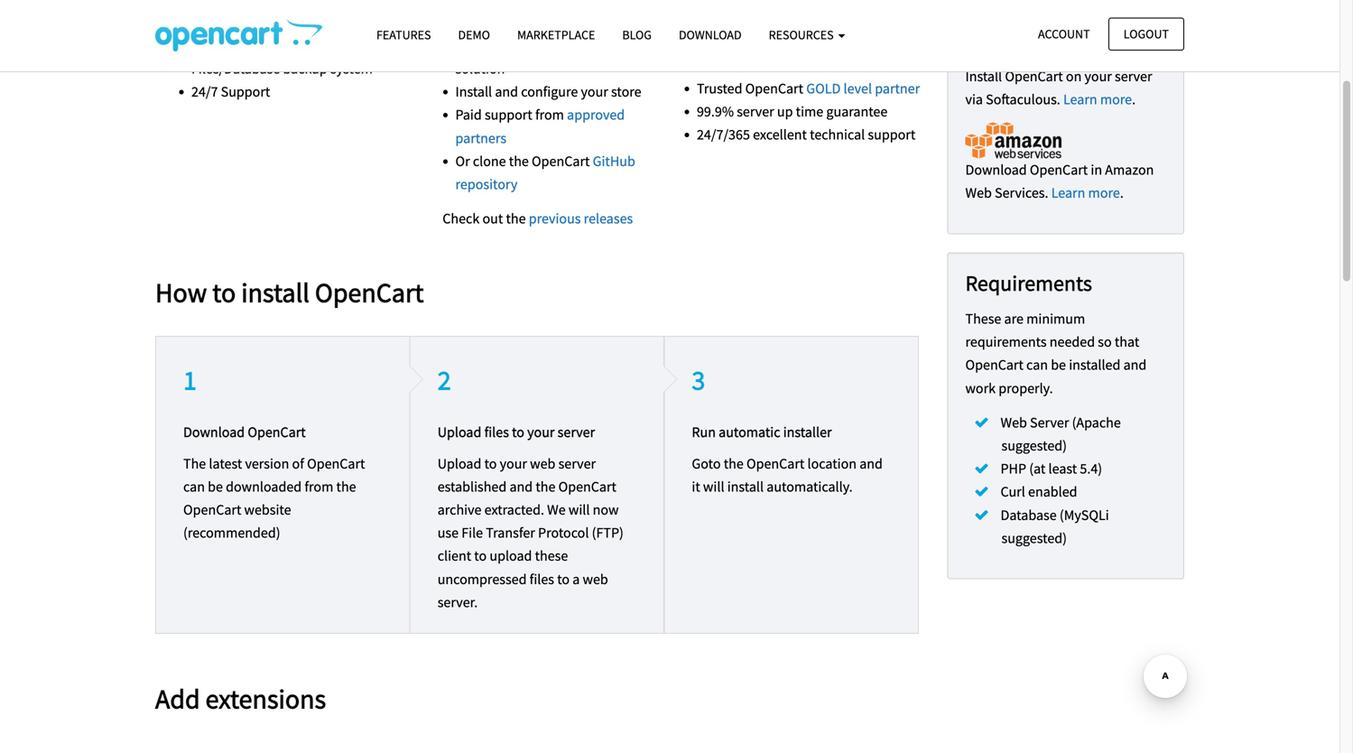 Task type: describe. For each thing, give the bounding box(es) containing it.
opencart inside download opencart in amazon web services.
[[1030, 161, 1089, 179]]

the right "clone"
[[509, 152, 529, 170]]

3
[[692, 363, 706, 397]]

files inside upload to your web server established and the opencart archive extracted. we will now use file transfer protocol (ftp) client to upload these uncompressed files to a web server.
[[530, 570, 555, 588]]

github repository
[[456, 152, 636, 193]]

needed
[[1050, 333, 1096, 351]]

server
[[1031, 414, 1070, 432]]

gold
[[807, 79, 841, 97]]

0 vertical spatial from
[[536, 106, 564, 124]]

so
[[1099, 333, 1112, 351]]

uncompressed
[[438, 570, 527, 588]]

marketplace
[[518, 27, 596, 43]]

5.4)
[[1081, 460, 1103, 478]]

automatically.
[[767, 478, 853, 496]]

level
[[844, 79, 873, 97]]

more for amazon
[[1089, 184, 1121, 202]]

learn more . for in
[[1052, 184, 1124, 202]]

enabled
[[1029, 483, 1078, 501]]

demo link
[[445, 19, 504, 51]]

upload
[[490, 547, 532, 565]]

(ftp)
[[592, 524, 624, 542]]

account link
[[1023, 18, 1106, 50]]

guarantee
[[827, 103, 888, 121]]

file
[[462, 524, 483, 542]]

install opencart on your server via softaculous.
[[966, 67, 1153, 108]]

server inside hosting optimized for opencart websites trusted opencart gold level partner 99.9% server up time guarantee 24/7/365 excellent technical support
[[737, 103, 775, 121]]

in
[[1091, 161, 1103, 179]]

own
[[552, 36, 578, 55]]

learn for in
[[1052, 184, 1086, 202]]

download opencart
[[183, 423, 306, 441]]

softaculous image
[[966, 29, 1064, 65]]

these
[[966, 310, 1002, 328]]

transfer
[[486, 524, 535, 542]]

upload for upload files to your server
[[438, 423, 482, 441]]

. for amazon
[[1121, 184, 1124, 202]]

previous
[[529, 210, 581, 228]]

via
[[966, 90, 984, 108]]

amazon inside download opencart in amazon web services.
[[1106, 161, 1155, 179]]

or
[[456, 152, 470, 170]]

learn more . for on
[[1064, 90, 1136, 108]]

(mysqli
[[1060, 506, 1110, 524]]

your for on
[[1085, 67, 1113, 85]]

opencart - downloads image
[[155, 19, 322, 51]]

download for download
[[679, 27, 742, 43]]

0 horizontal spatial install
[[241, 276, 310, 309]]

php
[[1001, 460, 1027, 478]]

approved
[[567, 106, 625, 124]]

that
[[1115, 333, 1140, 351]]

hosting
[[697, 33, 744, 51]]

install inside install opencart on your server via softaculous.
[[966, 67, 1003, 85]]

archive
[[438, 501, 482, 519]]

extracted.
[[485, 501, 545, 519]]

from inside the latest version of opencart can be downloaded from the opencart website (recommended)
[[305, 478, 334, 496]]

run
[[692, 423, 716, 441]]

web server (apache suggested) php (at least 5.4) curl enabled database (mysqli suggested)
[[1001, 414, 1122, 547]]

your inside upload to your web server established and the opencart archive extracted. we will now use file transfer protocol (ftp) client to upload these uncompressed files to a web server.
[[500, 455, 527, 473]]

2
[[438, 363, 451, 397]]

hosting optimized for opencart websites trusted opencart gold level partner 99.9% server up time guarantee 24/7/365 excellent technical support
[[697, 33, 921, 144]]

extensions
[[206, 682, 326, 716]]

customise
[[456, 36, 519, 55]]

server for upload to your web server established and the opencart archive extracted. we will now use file transfer protocol (ftp) client to upload these uncompressed files to a web server.
[[559, 455, 596, 473]]

trusted
[[697, 79, 743, 97]]

logout
[[1124, 26, 1170, 42]]

established
[[438, 478, 507, 496]]

24/7/365
[[697, 126, 750, 144]]

are
[[1005, 310, 1024, 328]]

will inside goto the opencart location and it will install automatically.
[[704, 478, 725, 496]]

softaculous.
[[986, 90, 1061, 108]]

database
[[1001, 506, 1057, 524]]

be inside these are minimum requirements needed so that opencart can be installed and work properly.
[[1052, 356, 1067, 374]]

server for install opencart on your server via softaculous.
[[1115, 67, 1153, 85]]

1
[[183, 363, 197, 397]]

download for download opencart in amazon web services.
[[966, 161, 1028, 179]]

support inside hosting optimized for opencart websites trusted opencart gold level partner 99.9% server up time guarantee 24/7/365 excellent technical support
[[868, 126, 916, 144]]

latest
[[209, 455, 242, 473]]

clone
[[473, 152, 506, 170]]

check
[[443, 210, 480, 228]]

version
[[245, 455, 289, 473]]

on
[[1067, 67, 1082, 85]]

resources
[[769, 27, 837, 43]]

releases
[[584, 210, 633, 228]]

we
[[547, 501, 566, 519]]

out
[[483, 210, 503, 228]]

download opencart in amazon web services.
[[966, 161, 1155, 202]]

your up the approved
[[581, 83, 609, 101]]

properly.
[[999, 379, 1054, 397]]

web inside download opencart in amazon web services.
[[966, 184, 992, 202]]

1 horizontal spatial web
[[583, 570, 609, 588]]

time
[[796, 103, 824, 121]]

support
[[221, 83, 270, 101]]

upload files to your server
[[438, 423, 595, 441]]

github
[[593, 152, 636, 170]]

the inside the latest version of opencart can be downloaded from the opencart website (recommended)
[[336, 478, 356, 496]]

to up the 'established'
[[485, 455, 497, 473]]

how
[[155, 276, 207, 309]]

hosting
[[581, 36, 626, 55]]

solution inside amazon hosted solution use multiple domains files/database backup system 24/7 support
[[287, 13, 337, 31]]

multiple
[[217, 36, 268, 55]]

gold level partner link
[[807, 79, 921, 97]]

99.9%
[[697, 103, 734, 121]]

be inside the latest version of opencart can be downloaded from the opencart website (recommended)
[[208, 478, 223, 496]]

requirements
[[966, 333, 1047, 351]]

repository
[[456, 175, 518, 193]]

these
[[535, 547, 568, 565]]



Task type: locate. For each thing, give the bounding box(es) containing it.
web down upload files to your server
[[530, 455, 556, 473]]

can
[[1027, 356, 1049, 374], [183, 478, 205, 496]]

server.
[[438, 593, 478, 611]]

be down needed
[[1052, 356, 1067, 374]]

0 vertical spatial .
[[1133, 90, 1136, 108]]

client
[[438, 547, 472, 565]]

more down logout "link"
[[1101, 90, 1133, 108]]

least
[[1049, 460, 1078, 478]]

1 vertical spatial will
[[569, 501, 590, 519]]

0 horizontal spatial for
[[624, 0, 640, 8]]

more
[[1101, 90, 1133, 108], [1089, 184, 1121, 202]]

0 vertical spatial for
[[624, 0, 640, 8]]

0 horizontal spatial solution
[[287, 13, 337, 31]]

upload for upload to your web server established and the opencart archive extracted. we will now use file transfer protocol (ftp) client to upload these uncompressed files to a web server.
[[438, 455, 482, 473]]

for inside hosting optimized for opencart websites trusted opencart gold level partner 99.9% server up time guarantee 24/7/365 excellent technical support
[[810, 33, 827, 51]]

your left own
[[522, 36, 549, 55]]

your inside install opencart on your server via softaculous.
[[1085, 67, 1113, 85]]

learn more link down on
[[1064, 90, 1133, 108]]

1 vertical spatial files
[[530, 570, 555, 588]]

1 vertical spatial install
[[728, 478, 764, 496]]

install
[[966, 67, 1003, 85], [456, 83, 492, 101]]

system
[[331, 60, 373, 78]]

of
[[292, 455, 304, 473]]

0 vertical spatial learn
[[1064, 90, 1098, 108]]

more down in
[[1089, 184, 1121, 202]]

add
[[155, 682, 200, 716]]

the inside upload to your web server established and the opencart archive extracted. we will now use file transfer protocol (ftp) client to upload these uncompressed files to a web server.
[[536, 478, 556, 496]]

optimized
[[747, 33, 808, 51]]

web left server
[[1001, 414, 1028, 432]]

domains
[[271, 36, 323, 55]]

0 vertical spatial install
[[241, 276, 310, 309]]

support down guarantee
[[868, 126, 916, 144]]

files/database
[[191, 60, 280, 78]]

upload down 2
[[438, 423, 482, 441]]

0 horizontal spatial download
[[183, 423, 245, 441]]

1 horizontal spatial .
[[1133, 90, 1136, 108]]

from right downloaded at the bottom of the page
[[305, 478, 334, 496]]

solution inside "for free customise your own hosting solution install and configure your store"
[[456, 60, 505, 78]]

1 vertical spatial be
[[208, 478, 223, 496]]

1 horizontal spatial solution
[[456, 60, 505, 78]]

for up blog
[[624, 0, 640, 8]]

excellent
[[753, 126, 807, 144]]

your right on
[[1085, 67, 1113, 85]]

1 vertical spatial from
[[305, 478, 334, 496]]

learn more link for on
[[1064, 90, 1133, 108]]

to right how
[[212, 276, 236, 309]]

0 vertical spatial suggested)
[[1002, 437, 1068, 455]]

blog link
[[609, 19, 666, 51]]

the right goto
[[724, 455, 744, 473]]

account
[[1039, 26, 1091, 42]]

1 vertical spatial can
[[183, 478, 205, 496]]

installed
[[1070, 356, 1121, 374]]

download up the websites
[[679, 27, 742, 43]]

be
[[1052, 356, 1067, 374], [208, 478, 223, 496]]

for inside "for free customise your own hosting solution install and configure your store"
[[624, 0, 640, 8]]

download inside download opencart in amazon web services.
[[966, 161, 1028, 179]]

github repository link
[[456, 152, 636, 193]]

1 vertical spatial .
[[1121, 184, 1124, 202]]

download for download opencart
[[183, 423, 245, 441]]

1 horizontal spatial amazon
[[1106, 161, 1155, 179]]

files
[[485, 423, 509, 441], [530, 570, 555, 588]]

amazon right in
[[1106, 161, 1155, 179]]

features
[[377, 27, 431, 43]]

0 vertical spatial be
[[1052, 356, 1067, 374]]

(apache
[[1073, 414, 1122, 432]]

hosted
[[243, 13, 285, 31]]

1 horizontal spatial for
[[810, 33, 827, 51]]

can inside the latest version of opencart can be downloaded from the opencart website (recommended)
[[183, 478, 205, 496]]

up
[[778, 103, 793, 121]]

support up the partners
[[485, 106, 533, 124]]

0 horizontal spatial web
[[530, 455, 556, 473]]

and inside goto the opencart location and it will install automatically.
[[860, 455, 883, 473]]

1 horizontal spatial install
[[728, 478, 764, 496]]

installer
[[784, 423, 832, 441]]

server for upload files to your server
[[558, 423, 595, 441]]

1 vertical spatial more
[[1089, 184, 1121, 202]]

the latest version of opencart can be downloaded from the opencart website (recommended)
[[183, 455, 365, 542]]

download up latest
[[183, 423, 245, 441]]

marketplace link
[[504, 19, 609, 51]]

0 vertical spatial upload
[[438, 423, 482, 441]]

run automatic installer
[[692, 423, 832, 441]]

and inside "for free customise your own hosting solution install and configure your store"
[[495, 83, 518, 101]]

1 vertical spatial learn more .
[[1052, 184, 1124, 202]]

the right downloaded at the bottom of the page
[[336, 478, 356, 496]]

can inside these are minimum requirements needed so that opencart can be installed and work properly.
[[1027, 356, 1049, 374]]

0 vertical spatial more
[[1101, 90, 1133, 108]]

1 horizontal spatial files
[[530, 570, 555, 588]]

a
[[573, 570, 580, 588]]

solution up the domains
[[287, 13, 337, 31]]

0 horizontal spatial will
[[569, 501, 590, 519]]

0 horizontal spatial be
[[208, 478, 223, 496]]

it
[[692, 478, 701, 496]]

demo
[[458, 27, 490, 43]]

0 vertical spatial amazon
[[191, 13, 240, 31]]

learn more link for in
[[1052, 184, 1121, 202]]

for
[[624, 0, 640, 8], [810, 33, 827, 51]]

web
[[966, 184, 992, 202], [1001, 414, 1028, 432]]

amazon
[[191, 13, 240, 31], [1106, 161, 1155, 179]]

for right optimized
[[810, 33, 827, 51]]

download
[[679, 27, 742, 43], [966, 161, 1028, 179], [183, 423, 245, 441]]

0 vertical spatial learn more link
[[1064, 90, 1133, 108]]

use
[[191, 36, 214, 55]]

files down these
[[530, 570, 555, 588]]

and up 'paid support from'
[[495, 83, 518, 101]]

1 horizontal spatial be
[[1052, 356, 1067, 374]]

1 vertical spatial support
[[868, 126, 916, 144]]

install inside goto the opencart location and it will install automatically.
[[728, 478, 764, 496]]

opencart inside these are minimum requirements needed so that opencart can be installed and work properly.
[[966, 356, 1024, 374]]

can up properly.
[[1027, 356, 1049, 374]]

technical
[[810, 126, 865, 144]]

your for to
[[528, 423, 555, 441]]

to up extracted.
[[512, 423, 525, 441]]

1 vertical spatial web
[[583, 570, 609, 588]]

to left the a
[[557, 570, 570, 588]]

1 suggested) from the top
[[1002, 437, 1068, 455]]

the
[[183, 455, 206, 473]]

web right the a
[[583, 570, 609, 588]]

1 vertical spatial download
[[966, 161, 1028, 179]]

be down latest
[[208, 478, 223, 496]]

partners
[[456, 129, 507, 147]]

0 vertical spatial files
[[485, 423, 509, 441]]

0 horizontal spatial can
[[183, 478, 205, 496]]

websites
[[697, 56, 750, 74]]

opencart inside goto the opencart location and it will install automatically.
[[747, 455, 805, 473]]

backup
[[283, 60, 328, 78]]

(recommended)
[[183, 524, 281, 542]]

previous releases link
[[529, 210, 633, 228]]

upload inside upload to your web server established and the opencart archive extracted. we will now use file transfer protocol (ftp) client to upload these uncompressed files to a web server.
[[438, 455, 482, 473]]

0 horizontal spatial .
[[1121, 184, 1124, 202]]

approved partners
[[456, 106, 625, 147]]

install up paid
[[456, 83, 492, 101]]

2 vertical spatial download
[[183, 423, 245, 441]]

and inside these are minimum requirements needed so that opencart can be installed and work properly.
[[1124, 356, 1147, 374]]

and right location
[[860, 455, 883, 473]]

24/7
[[191, 83, 218, 101]]

these are minimum requirements needed so that opencart can be installed and work properly.
[[966, 310, 1147, 397]]

learn right services.
[[1052, 184, 1086, 202]]

learn more .
[[1064, 90, 1136, 108], [1052, 184, 1124, 202]]

for free customise your own hosting solution install and configure your store
[[456, 0, 642, 101]]

learn more . down on
[[1064, 90, 1136, 108]]

store
[[612, 83, 642, 101]]

1 vertical spatial learn
[[1052, 184, 1086, 202]]

1 upload from the top
[[438, 423, 482, 441]]

goto the opencart location and it will install automatically.
[[692, 455, 883, 496]]

1 horizontal spatial can
[[1027, 356, 1049, 374]]

install inside "for free customise your own hosting solution install and configure your store"
[[456, 83, 492, 101]]

0 vertical spatial solution
[[287, 13, 337, 31]]

can down the the at bottom
[[183, 478, 205, 496]]

from down configure
[[536, 106, 564, 124]]

the up we
[[536, 478, 556, 496]]

resources link
[[756, 19, 859, 51]]

your for customise
[[522, 36, 549, 55]]

goto
[[692, 455, 721, 473]]

learn down on
[[1064, 90, 1098, 108]]

files up the 'established'
[[485, 423, 509, 441]]

solution down customise
[[456, 60, 505, 78]]

blog
[[623, 27, 652, 43]]

1 vertical spatial for
[[810, 33, 827, 51]]

install up via
[[966, 67, 1003, 85]]

1 vertical spatial upload
[[438, 455, 482, 473]]

server inside upload to your web server established and the opencart archive extracted. we will now use file transfer protocol (ftp) client to upload these uncompressed files to a web server.
[[559, 455, 596, 473]]

learn more . down in
[[1052, 184, 1124, 202]]

1 vertical spatial solution
[[456, 60, 505, 78]]

will inside upload to your web server established and the opencart archive extracted. we will now use file transfer protocol (ftp) client to upload these uncompressed files to a web server.
[[569, 501, 590, 519]]

learn more link down in
[[1052, 184, 1121, 202]]

0 horizontal spatial from
[[305, 478, 334, 496]]

check out the previous releases
[[443, 210, 633, 228]]

(at
[[1030, 460, 1046, 478]]

your up we
[[528, 423, 555, 441]]

1 vertical spatial suggested)
[[1002, 529, 1068, 547]]

upload up the 'established'
[[438, 455, 482, 473]]

free
[[456, 13, 479, 31]]

0 vertical spatial can
[[1027, 356, 1049, 374]]

1 vertical spatial web
[[1001, 414, 1028, 432]]

2 horizontal spatial download
[[966, 161, 1028, 179]]

learn for on
[[1064, 90, 1098, 108]]

and inside upload to your web server established and the opencart archive extracted. we will now use file transfer protocol (ftp) client to upload these uncompressed files to a web server.
[[510, 478, 533, 496]]

add extensions
[[155, 682, 326, 716]]

will right 'it'
[[704, 478, 725, 496]]

how to install opencart
[[155, 276, 424, 309]]

configure
[[521, 83, 578, 101]]

suggested) up (at
[[1002, 437, 1068, 455]]

web inside web server (apache suggested) php (at least 5.4) curl enabled database (mysqli suggested)
[[1001, 414, 1028, 432]]

and up extracted.
[[510, 478, 533, 496]]

0 vertical spatial learn more .
[[1064, 90, 1136, 108]]

use
[[438, 524, 459, 542]]

curl
[[1001, 483, 1026, 501]]

0 horizontal spatial amazon
[[191, 13, 240, 31]]

server inside install opencart on your server via softaculous.
[[1115, 67, 1153, 85]]

1 horizontal spatial from
[[536, 106, 564, 124]]

to up uncompressed
[[474, 547, 487, 565]]

the inside goto the opencart location and it will install automatically.
[[724, 455, 744, 473]]

. for your
[[1133, 90, 1136, 108]]

0 vertical spatial web
[[966, 184, 992, 202]]

0 vertical spatial support
[[485, 106, 533, 124]]

the right out
[[506, 210, 526, 228]]

downloaded
[[226, 478, 302, 496]]

1 horizontal spatial will
[[704, 478, 725, 496]]

approved partners link
[[456, 106, 625, 147]]

0 horizontal spatial web
[[966, 184, 992, 202]]

.
[[1133, 90, 1136, 108], [1121, 184, 1124, 202]]

web left services.
[[966, 184, 992, 202]]

0 horizontal spatial support
[[485, 106, 533, 124]]

will right we
[[569, 501, 590, 519]]

more for your
[[1101, 90, 1133, 108]]

1 horizontal spatial support
[[868, 126, 916, 144]]

your down upload files to your server
[[500, 455, 527, 473]]

automatic
[[719, 423, 781, 441]]

download up services.
[[966, 161, 1028, 179]]

and down that
[[1124, 356, 1147, 374]]

1 horizontal spatial download
[[679, 27, 742, 43]]

0 horizontal spatial install
[[456, 83, 492, 101]]

1 vertical spatial amazon
[[1106, 161, 1155, 179]]

amazon up 'use'
[[191, 13, 240, 31]]

0 horizontal spatial files
[[485, 423, 509, 441]]

requirements
[[966, 269, 1093, 296]]

opencart inside upload to your web server established and the opencart archive extracted. we will now use file transfer protocol (ftp) client to upload these uncompressed files to a web server.
[[559, 478, 617, 496]]

1 horizontal spatial install
[[966, 67, 1003, 85]]

website
[[244, 501, 291, 519]]

paid
[[456, 106, 482, 124]]

opencart inside install opencart on your server via softaculous.
[[1006, 67, 1064, 85]]

amazon inside amazon hosted solution use multiple domains files/database backup system 24/7 support
[[191, 13, 240, 31]]

suggested) down database
[[1002, 529, 1068, 547]]

1 horizontal spatial web
[[1001, 414, 1028, 432]]

upload to your web server established and the opencart archive extracted. we will now use file transfer protocol (ftp) client to upload these uncompressed files to a web server.
[[438, 455, 624, 611]]

2 upload from the top
[[438, 455, 482, 473]]

1 vertical spatial learn more link
[[1052, 184, 1121, 202]]

0 vertical spatial web
[[530, 455, 556, 473]]

location
[[808, 455, 857, 473]]

or clone the opencart
[[456, 152, 593, 170]]

0 vertical spatial download
[[679, 27, 742, 43]]

2 suggested) from the top
[[1002, 529, 1068, 547]]

0 vertical spatial will
[[704, 478, 725, 496]]



Task type: vqa. For each thing, say whether or not it's contained in the screenshot.
Simplified Guide: Selecting a Merchant Service Provider for Your Business image
no



